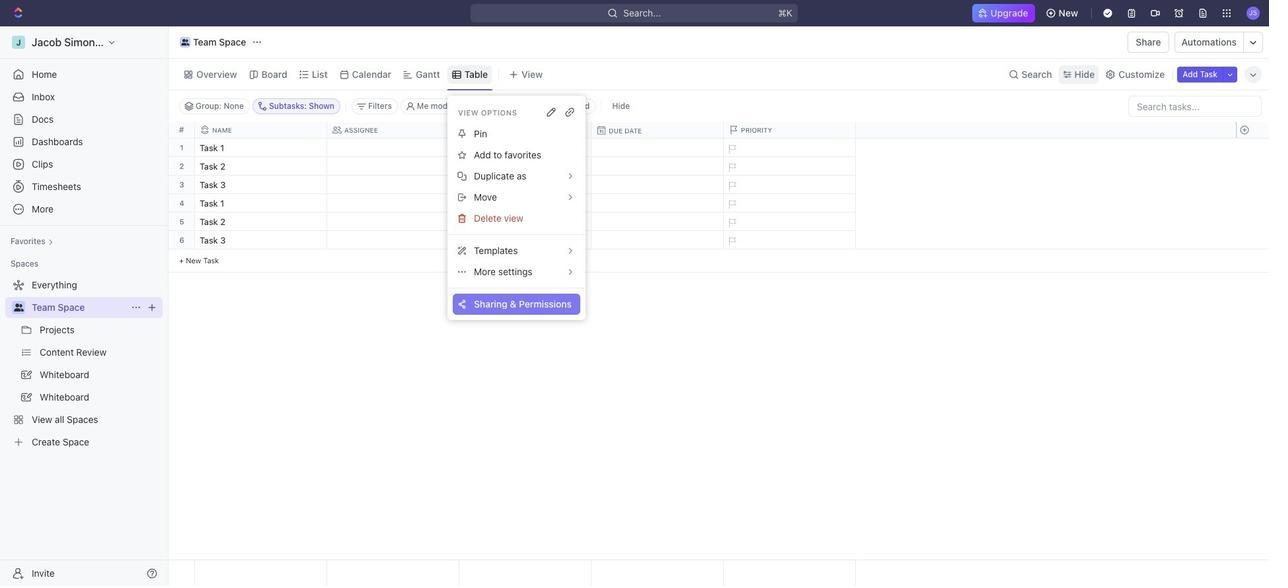 Task type: locate. For each thing, give the bounding box(es) containing it.
set priority image
[[722, 139, 742, 159], [722, 158, 742, 178], [722, 213, 742, 233]]

2 set priority image from the top
[[722, 195, 742, 215]]

1 set priority image from the top
[[722, 139, 742, 159]]

set priority element
[[722, 139, 742, 159], [722, 158, 742, 178], [722, 176, 742, 196], [722, 195, 742, 215], [722, 213, 742, 233], [722, 232, 742, 252]]

1 set priority image from the top
[[722, 176, 742, 196]]

cell
[[327, 139, 459, 157], [459, 139, 592, 157], [592, 139, 724, 157], [327, 157, 459, 175], [459, 157, 592, 175], [592, 157, 724, 175], [327, 176, 459, 194], [459, 176, 592, 194], [592, 176, 724, 194], [327, 194, 459, 212], [459, 194, 592, 212], [592, 194, 724, 212], [327, 213, 459, 231], [459, 213, 592, 231], [592, 213, 724, 231], [327, 231, 459, 249], [459, 231, 592, 249], [592, 231, 724, 249]]

1 vertical spatial user group image
[[14, 304, 23, 312]]

press space to select this row. row
[[169, 139, 195, 157], [195, 139, 856, 159], [169, 157, 195, 176], [195, 157, 856, 178], [169, 176, 195, 194], [195, 176, 856, 196], [169, 194, 195, 213], [195, 194, 856, 215], [169, 213, 195, 231], [195, 213, 856, 233], [169, 231, 195, 250], [195, 231, 856, 252], [195, 561, 856, 587]]

row
[[195, 122, 856, 139]]

sidebar navigation
[[0, 26, 169, 587]]

set priority image for second set priority element from the top of the page
[[722, 158, 742, 178]]

3 set priority image from the top
[[722, 232, 742, 252]]

5 set priority element from the top
[[722, 213, 742, 233]]

tree inside sidebar 'navigation'
[[5, 275, 163, 453]]

row group
[[169, 139, 195, 273], [195, 139, 856, 273], [1236, 139, 1269, 273], [1236, 561, 1269, 587]]

2 set priority image from the top
[[722, 158, 742, 178]]

set priority image for fifth set priority element from the top of the page
[[722, 213, 742, 233]]

Search tasks... text field
[[1129, 97, 1261, 116]]

0 vertical spatial user group image
[[181, 39, 189, 46]]

set priority image for fourth set priority element
[[722, 195, 742, 215]]

3 set priority element from the top
[[722, 176, 742, 196]]

grid
[[169, 122, 1269, 587]]

3 set priority image from the top
[[722, 213, 742, 233]]

user group image inside tree
[[14, 304, 23, 312]]

user group image
[[181, 39, 189, 46], [14, 304, 23, 312]]

set priority image
[[722, 176, 742, 196], [722, 195, 742, 215], [722, 232, 742, 252]]

1 set priority element from the top
[[722, 139, 742, 159]]

0 horizontal spatial user group image
[[14, 304, 23, 312]]

tree
[[5, 275, 163, 453]]

6 set priority element from the top
[[722, 232, 742, 252]]



Task type: describe. For each thing, give the bounding box(es) containing it.
set priority image for 3rd set priority element
[[722, 176, 742, 196]]

4 set priority element from the top
[[722, 195, 742, 215]]

1 horizontal spatial user group image
[[181, 39, 189, 46]]

set priority image for sixth set priority element from the top
[[722, 232, 742, 252]]

set priority image for 1st set priority element from the top
[[722, 139, 742, 159]]

2 set priority element from the top
[[722, 158, 742, 178]]



Task type: vqa. For each thing, say whether or not it's contained in the screenshot.
1st Set priority element from the bottom of the page
yes



